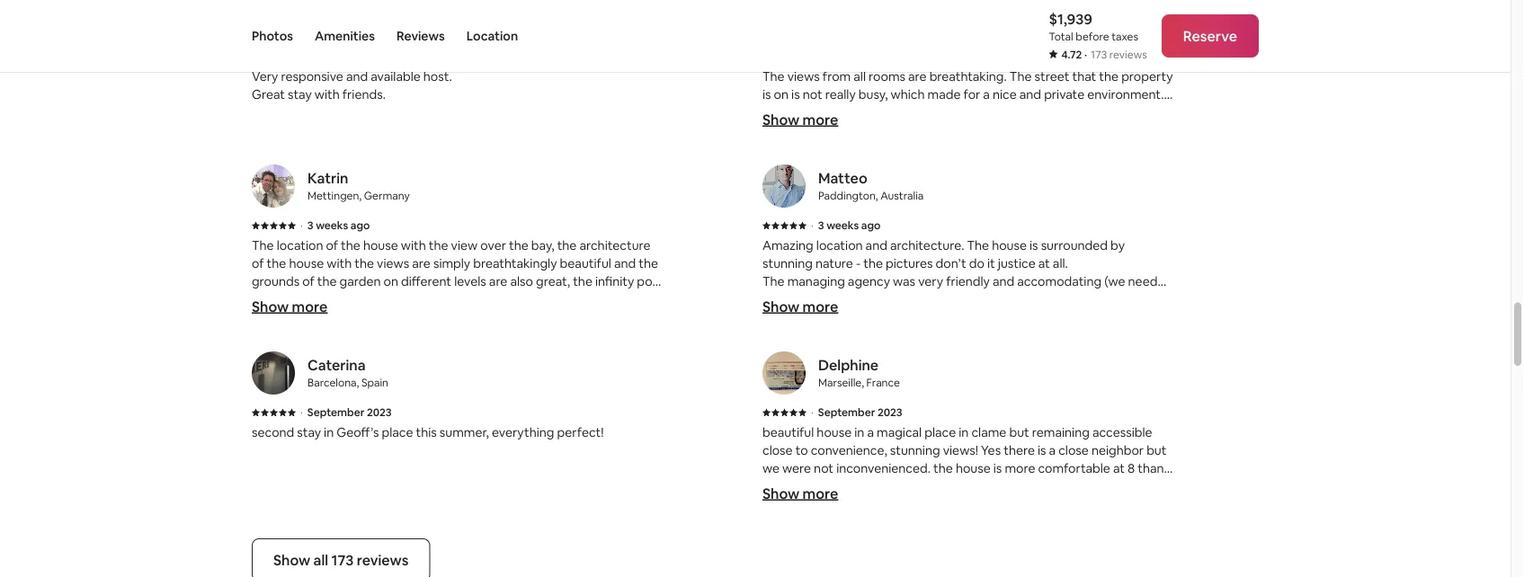 Task type: describe. For each thing, give the bounding box(es) containing it.
property.
[[434, 328, 488, 344]]

mettingen,
[[308, 190, 362, 203]]

katrin mettingen, germany
[[308, 169, 410, 203]]

house down views! in the right bottom of the page
[[956, 461, 991, 477]]

is inside amazing location and architecture. the house is surrounded by stunning nature - the pictures don't do it justice at all. the managing agency was very friendly and accomodating (we needed a hair dryer and they went out of their way to procure it).
[[1030, 238, 1039, 254]]

september for caterina
[[307, 406, 365, 420]]

1 horizontal spatial location
[[501, 364, 547, 380]]

to for the
[[316, 292, 328, 308]]

previous
[[441, 310, 490, 326]]

architecture.
[[891, 238, 965, 254]]

criticism,
[[336, 310, 388, 326]]

of inside the views from all rooms are breathtaking. the street that the property is on is not really busy, which made for a nice and private environment. people of el port de la selva are very friendly, and we loved the small town environment.
[[805, 105, 817, 121]]

0 horizontal spatial it
[[304, 364, 312, 380]]

173 for all
[[332, 552, 354, 570]]

1 place from the left
[[382, 425, 413, 441]]

2 vertical spatial with
[[327, 256, 352, 272]]

reviews for show all 173 reviews
[[357, 552, 409, 570]]

all inside button
[[314, 552, 328, 570]]

great
[[252, 87, 285, 103]]

are left also in the left of the page
[[489, 274, 508, 290]]

you
[[292, 292, 313, 308]]

went
[[884, 292, 913, 308]]

more inside the beautiful house in a magical place in clame but remaining accessible close to convenience, stunning views! yes there is a close neighbor but we were not inconvenienced. the house is more comfortable at 8 than 10, given the beds, only reserve.
[[1005, 461, 1036, 477]]

stunning inside the beautiful house in a magical place in clame but remaining accessible close to convenience, stunning views! yes there is a close neighbor but we were not inconvenienced. the house is more comfortable at 8 than 10, given the beds, only reserve.
[[890, 443, 941, 459]]

more for katrin
[[292, 298, 328, 316]]

stay inside very responsive and available host. great stay with friends.
[[288, 87, 312, 103]]

el
[[820, 105, 830, 121]]

friendly
[[946, 274, 990, 290]]

0 vertical spatial environment.
[[1088, 87, 1164, 103]]

173 for ·
[[1091, 48, 1108, 62]]

small inside the location of the house with the view over the bay, the architecture of the house with the views are simply breathtakingly beautiful and the grounds of the garden on different levels are also great, the infinity pool invites you to cool off. the only small criticism, as in the previous reviews, is the lack of well- keptness and cleanliness of the property. nevertheless, the house is so great that i would rent it again anytime because it is architecturally and in terms of location fantastic.
[[304, 310, 333, 326]]

show all 173 reviews button
[[252, 539, 430, 578]]

because
[[252, 364, 301, 380]]

and down so
[[411, 364, 433, 380]]

at inside amazing location and architecture. the house is surrounded by stunning nature - the pictures don't do it justice at all. the managing agency was very friendly and accomodating (we needed a hair dryer and they went out of their way to procure it).
[[1039, 256, 1050, 272]]

than
[[1138, 461, 1165, 477]]

simply
[[433, 256, 471, 272]]

geoff's
[[337, 425, 379, 441]]

garden
[[340, 274, 381, 290]]

1 vertical spatial it
[[552, 346, 560, 362]]

of up you
[[302, 274, 315, 290]]

views!
[[943, 443, 979, 459]]

show for katrin
[[252, 298, 289, 316]]

town
[[763, 123, 792, 139]]

france
[[867, 377, 900, 391]]

fantastic.
[[550, 364, 604, 380]]

are up different
[[412, 256, 431, 272]]

breathtaking.
[[930, 69, 1007, 85]]

and left the they
[[830, 292, 852, 308]]

2 close from the left
[[1059, 443, 1089, 459]]

summer,
[[440, 425, 489, 441]]

ago for matteo
[[862, 219, 881, 233]]

1 vertical spatial stay
[[297, 425, 321, 441]]

location for the
[[277, 238, 323, 254]]

of up the grounds
[[252, 256, 264, 272]]

perfect!
[[557, 425, 604, 441]]

not inside the beautiful house in a magical place in clame but remaining accessible close to convenience, stunning views! yes there is a close neighbor but we were not inconvenienced. the house is more comfortable at 8 than 10, given the beds, only reserve.
[[814, 461, 834, 477]]

levels
[[454, 274, 486, 290]]

out
[[916, 292, 936, 308]]

pictures
[[886, 256, 933, 272]]

all.
[[1053, 256, 1068, 272]]

reserve button
[[1162, 14, 1259, 58]]

as
[[391, 310, 403, 326]]

house inside amazing location and architecture. the house is surrounded by stunning nature - the pictures don't do it justice at all. the managing agency was very friendly and accomodating (we needed a hair dryer and they went out of their way to procure it).
[[992, 238, 1027, 254]]

in down great
[[436, 364, 446, 380]]

way
[[983, 292, 1006, 308]]

all inside the views from all rooms are breathtaking. the street that the property is on is not really busy, which made for a nice and private environment. people of el port de la selva are very friendly, and we loved the small town environment.
[[854, 69, 866, 85]]

reviews,
[[493, 310, 540, 326]]

taxes
[[1112, 30, 1139, 44]]

· for delphine
[[811, 406, 814, 420]]

marseille,
[[819, 377, 864, 391]]

(we
[[1105, 274, 1126, 290]]

it).
[[1073, 292, 1088, 308]]

location
[[467, 28, 518, 44]]

show more for katrin
[[252, 298, 328, 316]]

from
[[823, 69, 851, 85]]

bay,
[[531, 238, 555, 254]]

the up people
[[763, 69, 785, 85]]

available
[[371, 69, 421, 85]]

the inside amazing location and architecture. the house is surrounded by stunning nature - the pictures don't do it justice at all. the managing agency was very friendly and accomodating (we needed a hair dryer and they went out of their way to procure it).
[[864, 256, 883, 272]]

10,
[[763, 479, 778, 495]]

· 3 weeks ago for matteo
[[811, 219, 881, 233]]

amenities button
[[315, 0, 375, 72]]

show for delphine
[[763, 485, 800, 503]]

property
[[1122, 69, 1174, 85]]

· september 2023 for delphine
[[811, 406, 903, 420]]

4.72 · 173 reviews
[[1062, 48, 1148, 62]]

for
[[964, 87, 981, 103]]

second stay in geoff's place this summer, everything perfect!
[[252, 425, 604, 441]]

amazing
[[763, 238, 814, 254]]

a up convenience,
[[868, 425, 874, 441]]

accomodating
[[1018, 274, 1102, 290]]

show more for delphine
[[763, 485, 839, 503]]

nature
[[816, 256, 854, 272]]

3 for matteo
[[818, 219, 824, 233]]

-
[[856, 256, 861, 272]]

more down really
[[803, 111, 839, 129]]

$1,939
[[1049, 9, 1093, 28]]

la
[[880, 105, 893, 121]]

surrounded
[[1041, 238, 1108, 254]]

this
[[416, 425, 437, 441]]

neighbor
[[1092, 443, 1144, 459]]

again
[[563, 346, 594, 362]]

amenities
[[315, 28, 375, 44]]

total
[[1049, 30, 1074, 44]]

only inside the location of the house with the view over the bay, the architecture of the house with the views are simply breathtakingly beautiful and the grounds of the garden on different levels are also great, the infinity pool invites you to cool off. the only small criticism, as in the previous reviews, is the lack of well- keptness and cleanliness of the property. nevertheless, the house is so great that i would rent it again anytime because it is architecturally and in terms of location fantastic.
[[277, 310, 301, 326]]

small inside the views from all rooms are breathtaking. the street that the property is on is not really busy, which made for a nice and private environment. people of el port de la selva are very friendly, and we loved the small town environment.
[[1128, 105, 1157, 121]]

the up the grounds
[[252, 238, 274, 254]]

grounds
[[252, 274, 300, 290]]

accessible
[[1093, 425, 1153, 441]]

more for delphine
[[803, 485, 839, 503]]

the down invites
[[252, 310, 274, 326]]

and inside very responsive and available host. great stay with friends.
[[346, 69, 368, 85]]

terms
[[449, 364, 483, 380]]

a inside the views from all rooms are breathtaking. the street that the property is on is not really busy, which made for a nice and private environment. people of el port de la selva are very friendly, and we loved the small town environment.
[[984, 87, 990, 103]]

2023 for delphine
[[878, 406, 903, 420]]

everything
[[492, 425, 555, 441]]

architecture
[[580, 238, 651, 254]]

would
[[487, 346, 522, 362]]

weeks for katrin
[[316, 219, 348, 233]]

agency
[[848, 274, 891, 290]]

hair
[[772, 292, 794, 308]]

show inside button
[[273, 552, 311, 570]]

host.
[[424, 69, 452, 85]]

show more button down really
[[763, 111, 839, 129]]

$1,939 total before taxes
[[1049, 9, 1139, 44]]

of right lack
[[602, 310, 615, 326]]

in right as
[[406, 310, 416, 326]]

ago up very responsive and available host. great stay with friends. at the left
[[351, 32, 370, 46]]

it inside amazing location and architecture. the house is surrounded by stunning nature - the pictures don't do it justice at all. the managing agency was very friendly and accomodating (we needed a hair dryer and they went out of their way to procure it).
[[988, 256, 996, 272]]

matteo image
[[763, 165, 806, 208]]

weeks for matteo
[[827, 219, 859, 233]]

we inside the views from all rooms are breathtaking. the street that the property is on is not really busy, which made for a nice and private environment. people of el port de la selva are very friendly, and we loved the small town environment.
[[1051, 105, 1068, 121]]

ago for katrin
[[351, 219, 370, 233]]

katrin
[[308, 169, 348, 188]]

on inside the location of the house with the view over the bay, the architecture of the house with the views are simply breathtakingly beautiful and the grounds of the garden on different levels are also great, the infinity pool invites you to cool off. the only small criticism, as in the previous reviews, is the lack of well- keptness and cleanliness of the property. nevertheless, the house is so great that i would rent it again anytime because it is architecturally and in terms of location fantastic.
[[384, 274, 398, 290]]

1 horizontal spatial but
[[1147, 443, 1167, 459]]

views inside the views from all rooms are breathtaking. the street that the property is on is not really busy, which made for a nice and private environment. people of el port de la selva are very friendly, and we loved the small town environment.
[[788, 69, 820, 85]]

reserve.
[[899, 479, 945, 495]]

photos button
[[252, 0, 293, 72]]

made
[[928, 87, 961, 103]]

and up nevertheless,
[[307, 328, 329, 344]]

delphine image
[[763, 352, 806, 396]]

different
[[401, 274, 452, 290]]

at inside the beautiful house in a magical place in clame but remaining accessible close to convenience, stunning views! yes there is a close neighbor but we were not inconvenienced. the house is more comfortable at 8 than 10, given the beds, only reserve.
[[1114, 461, 1125, 477]]

4.72
[[1062, 48, 1082, 62]]

lack
[[577, 310, 600, 326]]

great
[[421, 346, 452, 362]]



Task type: locate. For each thing, give the bounding box(es) containing it.
show more down managing
[[763, 298, 839, 316]]

given
[[781, 479, 812, 495]]

1 horizontal spatial place
[[925, 425, 956, 441]]

1 horizontal spatial beautiful
[[763, 425, 814, 441]]

0 vertical spatial very
[[950, 105, 975, 121]]

close up were
[[763, 443, 793, 459]]

show more for matteo
[[763, 298, 839, 316]]

remaining
[[1033, 425, 1090, 441]]

show for matteo
[[763, 298, 800, 316]]

0 horizontal spatial we
[[763, 461, 780, 477]]

0 vertical spatial with
[[315, 87, 340, 103]]

the views from all rooms are breathtaking. the street that the property is on is not really busy, which made for a nice and private environment. people of el port de la selva are very friendly, and we loved the small town environment.
[[763, 69, 1174, 139]]

that down 4.72 on the top of page
[[1073, 69, 1097, 85]]

very
[[950, 105, 975, 121], [919, 274, 944, 290]]

3 for katrin
[[307, 219, 314, 233]]

very up out
[[919, 274, 944, 290]]

1 horizontal spatial 173
[[1091, 48, 1108, 62]]

show more button for katrin
[[252, 298, 328, 316]]

0 horizontal spatial views
[[377, 256, 409, 272]]

0 vertical spatial only
[[277, 310, 301, 326]]

show more down the grounds
[[252, 298, 328, 316]]

private
[[1044, 87, 1085, 103]]

beds,
[[838, 479, 869, 495]]

0 vertical spatial stunning
[[763, 256, 813, 272]]

0 horizontal spatial only
[[277, 310, 301, 326]]

location for amazing
[[817, 238, 863, 254]]

but up "than"
[[1147, 443, 1167, 459]]

in left geoff's
[[324, 425, 334, 441]]

weeks right 2
[[316, 32, 348, 46]]

september up geoff's
[[307, 406, 365, 420]]

reviews inside button
[[357, 552, 409, 570]]

place inside the beautiful house in a magical place in clame but remaining accessible close to convenience, stunning views! yes there is a close neighbor but we were not inconvenienced. the house is more comfortable at 8 than 10, given the beds, only reserve.
[[925, 425, 956, 441]]

1 horizontal spatial 2023
[[878, 406, 903, 420]]

very
[[252, 69, 278, 85]]

reviews for 4.72 · 173 reviews
[[1110, 48, 1148, 62]]

0 horizontal spatial to
[[316, 292, 328, 308]]

it right the do
[[988, 256, 996, 272]]

views up garden on the left of the page
[[377, 256, 409, 272]]

beautiful house in a magical place in clame but remaining accessible close to convenience, stunning views! yes there is a close neighbor but we were not inconvenienced. the house is more comfortable at 8 than 10, given the beds, only reserve.
[[763, 425, 1167, 495]]

rooms
[[869, 69, 906, 85]]

and up agency at right
[[866, 238, 888, 254]]

1 vertical spatial but
[[1147, 443, 1167, 459]]

· for caterina
[[300, 406, 303, 420]]

in up views! in the right bottom of the page
[[959, 425, 969, 441]]

1 horizontal spatial it
[[552, 346, 560, 362]]

ago down 'paddington,'
[[862, 219, 881, 233]]

0 horizontal spatial beautiful
[[560, 256, 612, 272]]

very responsive and available host. great stay with friends.
[[252, 69, 452, 103]]

2023 for caterina
[[367, 406, 392, 420]]

list
[[245, 0, 1267, 539]]

de
[[860, 105, 877, 121]]

to inside the beautiful house in a magical place in clame but remaining accessible close to convenience, stunning views! yes there is a close neighbor but we were not inconvenienced. the house is more comfortable at 8 than 10, given the beds, only reserve.
[[796, 443, 808, 459]]

friends.
[[343, 87, 386, 103]]

1 vertical spatial very
[[919, 274, 944, 290]]

1 · september 2023 from the left
[[300, 406, 392, 420]]

more for matteo
[[803, 298, 839, 316]]

1 horizontal spatial views
[[788, 69, 820, 85]]

house up garden on the left of the page
[[363, 238, 398, 254]]

1 vertical spatial not
[[814, 461, 834, 477]]

on right garden on the left of the page
[[384, 274, 398, 290]]

house up convenience,
[[817, 425, 852, 441]]

house up justice
[[992, 238, 1027, 254]]

and up way
[[993, 274, 1015, 290]]

on up people
[[774, 87, 789, 103]]

more left cool
[[292, 298, 328, 316]]

2 3 from the left
[[818, 219, 824, 233]]

0 horizontal spatial location
[[277, 238, 323, 254]]

1 horizontal spatial only
[[872, 479, 896, 495]]

environment. down property
[[1088, 87, 1164, 103]]

1 vertical spatial stunning
[[890, 443, 941, 459]]

but up there
[[1010, 425, 1030, 441]]

1 3 from the left
[[307, 219, 314, 233]]

1 horizontal spatial all
[[854, 69, 866, 85]]

a inside amazing location and architecture. the house is surrounded by stunning nature - the pictures don't do it justice at all. the managing agency was very friendly and accomodating (we needed a hair dryer and they went out of their way to procure it).
[[763, 292, 770, 308]]

1 horizontal spatial at
[[1114, 461, 1125, 477]]

it down nevertheless,
[[304, 364, 312, 380]]

2 · 3 weeks ago from the left
[[811, 219, 881, 233]]

· september 2023
[[300, 406, 392, 420], [811, 406, 903, 420]]

also
[[510, 274, 533, 290]]

ago down mettingen,
[[351, 219, 370, 233]]

not up el
[[803, 87, 823, 103]]

caterina image
[[252, 352, 295, 396], [252, 352, 295, 396]]

0 horizontal spatial but
[[1010, 425, 1030, 441]]

loved
[[1071, 105, 1103, 121]]

environment. down el
[[795, 123, 872, 139]]

with up different
[[401, 238, 426, 254]]

list containing show more
[[245, 0, 1267, 539]]

1 vertical spatial with
[[401, 238, 426, 254]]

with inside very responsive and available host. great stay with friends.
[[315, 87, 340, 103]]

more
[[803, 111, 839, 129], [292, 298, 328, 316], [803, 298, 839, 316], [1005, 461, 1036, 477], [803, 485, 839, 503]]

1 horizontal spatial small
[[1128, 105, 1157, 121]]

1 horizontal spatial close
[[1059, 443, 1089, 459]]

views
[[788, 69, 820, 85], [377, 256, 409, 272]]

not right were
[[814, 461, 834, 477]]

well-
[[617, 310, 645, 326]]

0 horizontal spatial · september 2023
[[300, 406, 392, 420]]

amazing location and architecture. the house is surrounded by stunning nature - the pictures don't do it justice at all. the managing agency was very friendly and accomodating (we needed a hair dryer and they went out of their way to procure it).
[[763, 238, 1173, 308]]

show more button down were
[[763, 485, 839, 503]]

and right the nice
[[1020, 87, 1042, 103]]

justice
[[998, 256, 1036, 272]]

1 vertical spatial 173
[[332, 552, 354, 570]]

0 horizontal spatial that
[[455, 346, 479, 362]]

photos
[[252, 28, 293, 44]]

1 horizontal spatial we
[[1051, 105, 1068, 121]]

2023 up magical
[[878, 406, 903, 420]]

it right the rent
[[552, 346, 560, 362]]

barcelona,
[[308, 377, 359, 391]]

the up hair
[[763, 274, 785, 290]]

0 vertical spatial views
[[788, 69, 820, 85]]

1 · 3 weeks ago from the left
[[300, 219, 370, 233]]

street
[[1035, 69, 1070, 85]]

clame
[[972, 425, 1007, 441]]

1 2023 from the left
[[367, 406, 392, 420]]

2 · september 2023 from the left
[[811, 406, 903, 420]]

show all 173 reviews
[[273, 552, 409, 570]]

beautiful inside the beautiful house in a magical place in clame but remaining accessible close to convenience, stunning views! yes there is a close neighbor but we were not inconvenienced. the house is more comfortable at 8 than 10, given the beds, only reserve.
[[763, 425, 814, 441]]

0 vertical spatial beautiful
[[560, 256, 612, 272]]

we up 10,
[[763, 461, 780, 477]]

close
[[763, 443, 793, 459], [1059, 443, 1089, 459]]

busy,
[[859, 87, 888, 103]]

very inside amazing location and architecture. the house is surrounded by stunning nature - the pictures don't do it justice at all. the managing agency was very friendly and accomodating (we needed a hair dryer and they went out of their way to procure it).
[[919, 274, 944, 290]]

0 vertical spatial not
[[803, 87, 823, 103]]

at
[[1039, 256, 1050, 272], [1114, 461, 1125, 477]]

beautiful
[[560, 256, 612, 272], [763, 425, 814, 441]]

beautiful up infinity
[[560, 256, 612, 272]]

· september 2023 up geoff's
[[300, 406, 392, 420]]

0 horizontal spatial small
[[304, 310, 333, 326]]

1 horizontal spatial environment.
[[1088, 87, 1164, 103]]

september
[[307, 406, 365, 420], [818, 406, 876, 420]]

173
[[1091, 48, 1108, 62], [332, 552, 354, 570]]

more down managing
[[803, 298, 839, 316]]

2023
[[367, 406, 392, 420], [878, 406, 903, 420]]

show more down really
[[763, 111, 839, 129]]

1 horizontal spatial september
[[818, 406, 876, 420]]

all
[[854, 69, 866, 85], [314, 552, 328, 570]]

0 horizontal spatial on
[[384, 274, 398, 290]]

caterina barcelona, spain
[[308, 356, 389, 391]]

0 horizontal spatial place
[[382, 425, 413, 441]]

0 vertical spatial that
[[1073, 69, 1097, 85]]

were
[[783, 461, 811, 477]]

september down marseille,
[[818, 406, 876, 420]]

0 horizontal spatial 173
[[332, 552, 354, 570]]

matteo image
[[763, 165, 806, 208]]

0 horizontal spatial stunning
[[763, 256, 813, 272]]

only up keptness
[[277, 310, 301, 326]]

not inside the views from all rooms are breathtaking. the street that the property is on is not really busy, which made for a nice and private environment. people of el port de la selva are very friendly, and we loved the small town environment.
[[803, 87, 823, 103]]

of down as
[[397, 328, 409, 344]]

small down you
[[304, 310, 333, 326]]

delphine image
[[763, 352, 806, 396]]

of down would on the left
[[486, 364, 498, 380]]

1 vertical spatial only
[[872, 479, 896, 495]]

1 close from the left
[[763, 443, 793, 459]]

· for matteo
[[811, 219, 814, 233]]

the up the nice
[[1010, 69, 1032, 85]]

1 horizontal spatial reviews
[[1110, 48, 1148, 62]]

0 horizontal spatial at
[[1039, 256, 1050, 272]]

show more button for matteo
[[763, 298, 839, 316]]

on inside the views from all rooms are breathtaking. the street that the property is on is not really busy, which made for a nice and private environment. people of el port de la selva are very friendly, and we loved the small town environment.
[[774, 87, 789, 103]]

· september 2023 for caterina
[[300, 406, 392, 420]]

selva
[[896, 105, 926, 121]]

that inside the location of the house with the view over the bay, the architecture of the house with the views are simply breathtakingly beautiful and the grounds of the garden on different levels are also great, the infinity pool invites you to cool off. the only small criticism, as in the previous reviews, is the lack of well- keptness and cleanliness of the property. nevertheless, the house is so great that i would rent it again anytime because it is architecturally and in terms of location fantastic.
[[455, 346, 479, 362]]

nice
[[993, 87, 1017, 103]]

0 horizontal spatial very
[[919, 274, 944, 290]]

managing
[[788, 274, 845, 290]]

delphine marseille, france
[[819, 356, 900, 391]]

we inside the beautiful house in a magical place in clame but remaining accessible close to convenience, stunning views! yes there is a close neighbor but we were not inconvenienced. the house is more comfortable at 8 than 10, given the beds, only reserve.
[[763, 461, 780, 477]]

0 vertical spatial on
[[774, 87, 789, 103]]

small down property
[[1128, 105, 1157, 121]]

the up the do
[[967, 238, 990, 254]]

with up garden on the left of the page
[[327, 256, 352, 272]]

at left 8
[[1114, 461, 1125, 477]]

1 vertical spatial all
[[314, 552, 328, 570]]

· september 2023 down marseille,
[[811, 406, 903, 420]]

1 horizontal spatial on
[[774, 87, 789, 103]]

a right the for
[[984, 87, 990, 103]]

2 horizontal spatial it
[[988, 256, 996, 272]]

only inside the beautiful house in a magical place in clame but remaining accessible close to convenience, stunning views! yes there is a close neighbor but we were not inconvenienced. the house is more comfortable at 8 than 10, given the beds, only reserve.
[[872, 479, 896, 495]]

stunning down magical
[[890, 443, 941, 459]]

3 down 'paddington,'
[[818, 219, 824, 233]]

1 vertical spatial we
[[763, 461, 780, 477]]

and down the architecture
[[614, 256, 636, 272]]

the
[[1100, 69, 1119, 85], [1105, 105, 1125, 121], [341, 238, 361, 254], [429, 238, 448, 254], [509, 238, 529, 254], [557, 238, 577, 254], [267, 256, 286, 272], [355, 256, 374, 272], [639, 256, 658, 272], [864, 256, 883, 272], [317, 274, 337, 290], [573, 274, 593, 290], [419, 310, 438, 326], [554, 310, 574, 326], [412, 328, 432, 344], [333, 346, 353, 362], [934, 461, 953, 477], [815, 479, 835, 495]]

0 horizontal spatial · 3 weeks ago
[[300, 219, 370, 233]]

in up convenience,
[[855, 425, 865, 441]]

0 horizontal spatial september
[[307, 406, 365, 420]]

close up comfortable
[[1059, 443, 1089, 459]]

house up the grounds
[[289, 256, 324, 272]]

rent
[[525, 346, 549, 362]]

beautiful inside the location of the house with the view over the bay, the architecture of the house with the views are simply breathtakingly beautiful and the grounds of the garden on different levels are also great, the infinity pool invites you to cool off. the only small criticism, as in the previous reviews, is the lack of well- keptness and cleanliness of the property. nevertheless, the house is so great that i would rent it again anytime because it is architecturally and in terms of location fantastic.
[[560, 256, 612, 272]]

katrin image
[[252, 165, 295, 208]]

0 vertical spatial stay
[[288, 87, 312, 103]]

stay down responsive
[[288, 87, 312, 103]]

0 vertical spatial 173
[[1091, 48, 1108, 62]]

show more
[[763, 111, 839, 129], [252, 298, 328, 316], [763, 298, 839, 316], [763, 485, 839, 503]]

location down the rent
[[501, 364, 547, 380]]

show more button down managing
[[763, 298, 839, 316]]

1 horizontal spatial that
[[1073, 69, 1097, 85]]

· 3 weeks ago down 'paddington,'
[[811, 219, 881, 233]]

0 vertical spatial we
[[1051, 105, 1068, 121]]

2 horizontal spatial location
[[817, 238, 863, 254]]

1 september from the left
[[307, 406, 365, 420]]

is
[[763, 87, 771, 103], [792, 87, 800, 103], [1030, 238, 1039, 254], [543, 310, 551, 326], [393, 346, 402, 362], [314, 364, 323, 380], [1038, 443, 1047, 459], [994, 461, 1002, 477]]

1 horizontal spatial stunning
[[890, 443, 941, 459]]

1 vertical spatial reviews
[[357, 552, 409, 570]]

to up were
[[796, 443, 808, 459]]

only
[[277, 310, 301, 326], [872, 479, 896, 495]]

location up the grounds
[[277, 238, 323, 254]]

2 september from the left
[[818, 406, 876, 420]]

cool
[[331, 292, 356, 308]]

1 horizontal spatial 3
[[818, 219, 824, 233]]

2
[[307, 32, 314, 46]]

0 vertical spatial small
[[1128, 105, 1157, 121]]

port
[[833, 105, 858, 121]]

to right way
[[1009, 292, 1022, 308]]

3 down mettingen,
[[307, 219, 314, 233]]

1 vertical spatial on
[[384, 274, 398, 290]]

breathtakingly
[[473, 256, 557, 272]]

location inside amazing location and architecture. the house is surrounded by stunning nature - the pictures don't do it justice at all. the managing agency was very friendly and accomodating (we needed a hair dryer and they went out of their way to procure it).
[[817, 238, 863, 254]]

2 2023 from the left
[[878, 406, 903, 420]]

1 vertical spatial beautiful
[[763, 425, 814, 441]]

0 vertical spatial reviews
[[1110, 48, 1148, 62]]

stunning down amazing
[[763, 256, 813, 272]]

germany
[[364, 190, 410, 203]]

0 vertical spatial all
[[854, 69, 866, 85]]

stunning inside amazing location and architecture. the house is surrounded by stunning nature - the pictures don't do it justice at all. the managing agency was very friendly and accomodating (we needed a hair dryer and they went out of their way to procure it).
[[763, 256, 813, 272]]

1 horizontal spatial to
[[796, 443, 808, 459]]

it
[[988, 256, 996, 272], [552, 346, 560, 362], [304, 364, 312, 380]]

2 vertical spatial it
[[304, 364, 312, 380]]

we down private
[[1051, 105, 1068, 121]]

1 horizontal spatial · 3 weeks ago
[[811, 219, 881, 233]]

delphine
[[819, 356, 879, 375]]

and down private
[[1026, 105, 1048, 121]]

that inside the views from all rooms are breathtaking. the street that the property is on is not really busy, which made for a nice and private environment. people of el port de la selva are very friendly, and we loved the small town environment.
[[1073, 69, 1097, 85]]

responsive
[[281, 69, 343, 85]]

that left i
[[455, 346, 479, 362]]

show more down were
[[763, 485, 839, 503]]

stunning
[[763, 256, 813, 272], [890, 443, 941, 459]]

infinity
[[595, 274, 634, 290]]

yes
[[981, 443, 1001, 459]]

more down were
[[803, 485, 839, 503]]

are
[[909, 69, 927, 85], [929, 105, 947, 121], [412, 256, 431, 272], [489, 274, 508, 290]]

0 horizontal spatial all
[[314, 552, 328, 570]]

to right you
[[316, 292, 328, 308]]

1 vertical spatial small
[[304, 310, 333, 326]]

173 inside button
[[332, 552, 354, 570]]

0 horizontal spatial environment.
[[795, 123, 872, 139]]

0 vertical spatial it
[[988, 256, 996, 272]]

2 place from the left
[[925, 425, 956, 441]]

1 vertical spatial views
[[377, 256, 409, 272]]

of right out
[[938, 292, 951, 308]]

their
[[953, 292, 980, 308]]

dryer
[[797, 292, 828, 308]]

to inside the location of the house with the view over the bay, the architecture of the house with the views are simply breathtakingly beautiful and the grounds of the garden on different levels are also great, the infinity pool invites you to cool off. the only small criticism, as in the previous reviews, is the lack of well- keptness and cleanliness of the property. nevertheless, the house is so great that i would rent it again anytime because it is architecturally and in terms of location fantastic.
[[316, 292, 328, 308]]

show more button down the grounds
[[252, 298, 328, 316]]

to for accomodating
[[1009, 292, 1022, 308]]

place
[[382, 425, 413, 441], [925, 425, 956, 441]]

views left from
[[788, 69, 820, 85]]

house
[[363, 238, 398, 254], [992, 238, 1027, 254], [289, 256, 324, 272], [356, 346, 391, 362], [817, 425, 852, 441], [956, 461, 991, 477]]

nevertheless,
[[252, 346, 331, 362]]

0 horizontal spatial reviews
[[357, 552, 409, 570]]

with down responsive
[[315, 87, 340, 103]]

needed
[[1129, 274, 1173, 290]]

beautiful up were
[[763, 425, 814, 441]]

2023 up geoff's
[[367, 406, 392, 420]]

0 horizontal spatial close
[[763, 443, 793, 459]]

house up architecturally
[[356, 346, 391, 362]]

architecturally
[[326, 364, 409, 380]]

very inside the views from all rooms are breathtaking. the street that the property is on is not really busy, which made for a nice and private environment. people of el port de la selva are very friendly, and we loved the small town environment.
[[950, 105, 975, 121]]

2 horizontal spatial to
[[1009, 292, 1022, 308]]

matteo
[[819, 169, 868, 188]]

place left this
[[382, 425, 413, 441]]

show more button for delphine
[[763, 485, 839, 503]]

are up 'which'
[[909, 69, 927, 85]]

1 vertical spatial that
[[455, 346, 479, 362]]

to inside amazing location and architecture. the house is surrounded by stunning nature - the pictures don't do it justice at all. the managing agency was very friendly and accomodating (we needed a hair dryer and they went out of their way to procure it).
[[1009, 292, 1022, 308]]

location up nature
[[817, 238, 863, 254]]

1 vertical spatial environment.
[[795, 123, 872, 139]]

0 horizontal spatial 3
[[307, 219, 314, 233]]

september for delphine
[[818, 406, 876, 420]]

friendly,
[[978, 105, 1024, 121]]

place up views! in the right bottom of the page
[[925, 425, 956, 441]]

do
[[969, 256, 985, 272]]

of down mettingen,
[[326, 238, 338, 254]]

0 vertical spatial at
[[1039, 256, 1050, 272]]

1 horizontal spatial very
[[950, 105, 975, 121]]

paddington,
[[819, 190, 878, 203]]

0 vertical spatial but
[[1010, 425, 1030, 441]]

1 horizontal spatial · september 2023
[[811, 406, 903, 420]]

· 3 weeks ago for katrin
[[300, 219, 370, 233]]

0 horizontal spatial 2023
[[367, 406, 392, 420]]

and up friends.
[[346, 69, 368, 85]]

1 vertical spatial at
[[1114, 461, 1125, 477]]

a left hair
[[763, 292, 770, 308]]

are down the made
[[929, 105, 947, 121]]

keptness
[[252, 328, 304, 344]]

a down remaining
[[1049, 443, 1056, 459]]

katrin image
[[252, 165, 295, 208]]

of inside amazing location and architecture. the house is surrounded by stunning nature - the pictures don't do it justice at all. the managing agency was very friendly and accomodating (we needed a hair dryer and they went out of their way to procure it).
[[938, 292, 951, 308]]

which
[[891, 87, 925, 103]]

· for katrin
[[300, 219, 303, 233]]

off.
[[359, 292, 377, 308]]

views inside the location of the house with the view over the bay, the architecture of the house with the views are simply breathtakingly beautiful and the grounds of the garden on different levels are also great, the infinity pool invites you to cool off. the only small criticism, as in the previous reviews, is the lack of well- keptness and cleanliness of the property. nevertheless, the house is so great that i would rent it again anytime because it is architecturally and in terms of location fantastic.
[[377, 256, 409, 272]]



Task type: vqa. For each thing, say whether or not it's contained in the screenshot.
topmost stunning
yes



